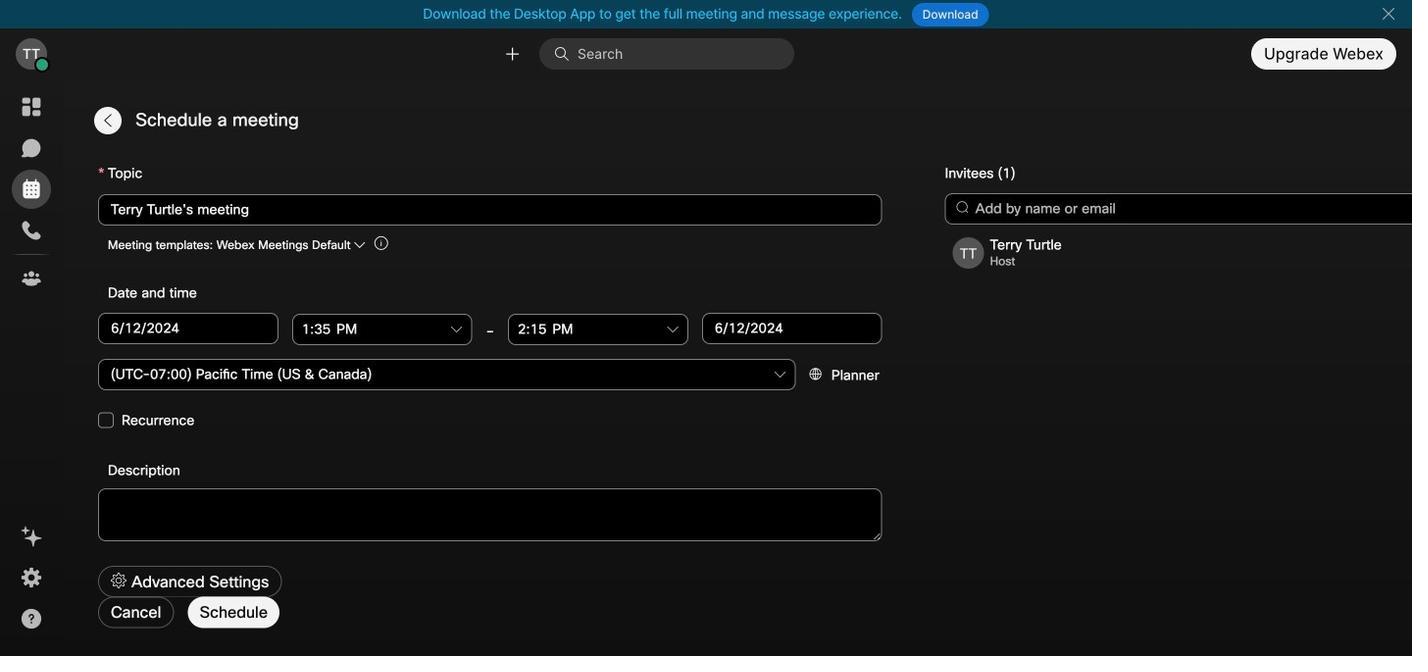 Task type: locate. For each thing, give the bounding box(es) containing it.
connect people image
[[503, 45, 522, 63]]

navigation
[[0, 79, 63, 656]]

0 horizontal spatial wrapper image
[[36, 58, 49, 72]]

teams, has no new notifications image
[[20, 267, 43, 290]]

calls image
[[20, 219, 43, 242]]

wrapper image
[[554, 46, 578, 62], [36, 58, 49, 72]]

wrapper image right connect people image
[[554, 46, 578, 62]]

settings image
[[20, 566, 43, 589]]

messaging, has no new notifications image
[[20, 136, 43, 160]]

meetings image
[[20, 178, 43, 201]]

webex tab list
[[12, 87, 51, 298]]

help image
[[20, 607, 43, 631]]

wrapper image up dashboard image
[[36, 58, 49, 72]]



Task type: describe. For each thing, give the bounding box(es) containing it.
what's new image
[[20, 525, 43, 548]]

dashboard image
[[20, 95, 43, 119]]

1 horizontal spatial wrapper image
[[554, 46, 578, 62]]

cancel_16 image
[[1381, 6, 1397, 22]]



Task type: vqa. For each thing, say whether or not it's contained in the screenshot.
WHAT'S NEW image
yes



